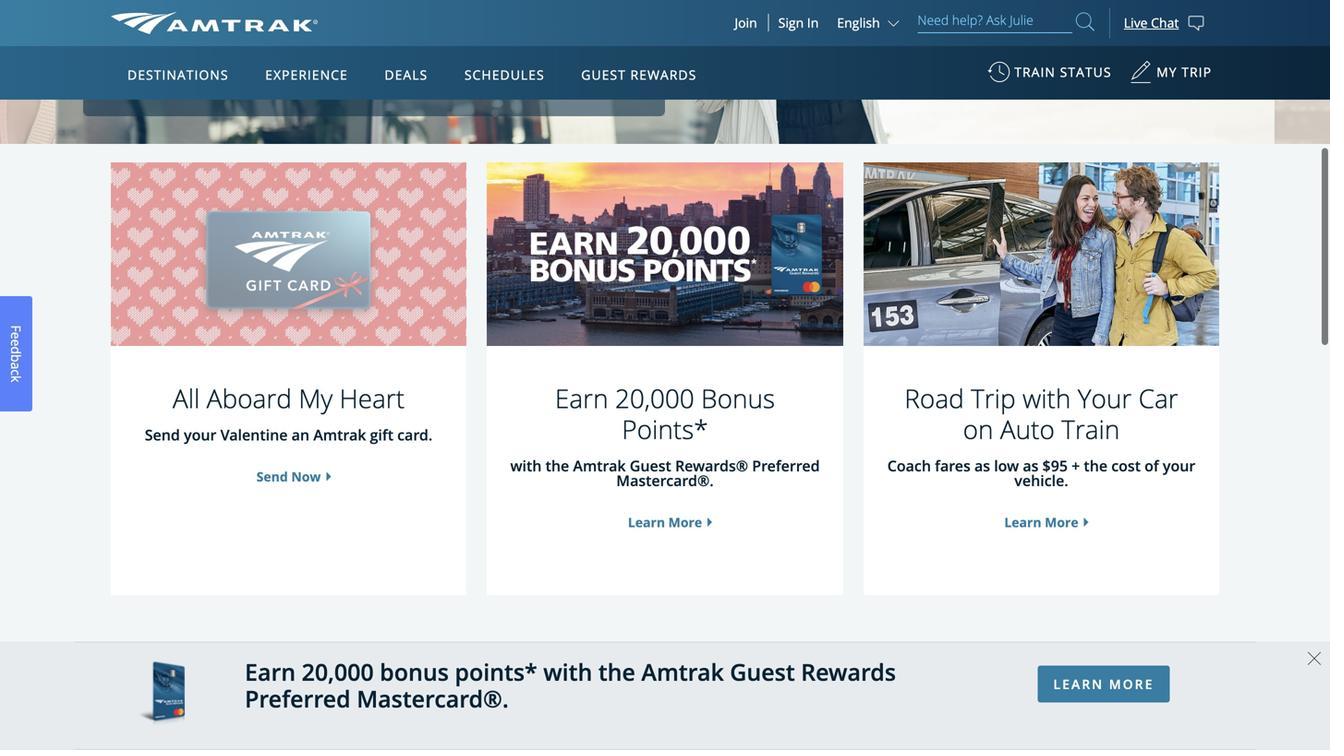 Task type: locate. For each thing, give the bounding box(es) containing it.
1 vertical spatial rewards
[[801, 657, 896, 689]]

your down all
[[184, 425, 217, 445]]

1 horizontal spatial send
[[256, 468, 288, 486]]

1 horizontal spatial 20,000
[[615, 381, 694, 416]]

1 vertical spatial earn
[[245, 657, 296, 689]]

auto
[[1000, 412, 1055, 447]]

0 vertical spatial 20,000
[[615, 381, 694, 416]]

e down f at top
[[7, 339, 25, 347]]

slide 1 tab
[[597, 89, 607, 98]]

search icon image
[[1076, 9, 1094, 34]]

learn more for points*
[[628, 514, 702, 532]]

your right the of
[[1163, 456, 1195, 476]]

regions map image
[[180, 154, 623, 413]]

send left now
[[256, 468, 288, 486]]

destinations
[[127, 66, 229, 84]]

as right the low
[[1023, 456, 1039, 476]]

send
[[145, 425, 180, 445], [256, 468, 288, 486]]

slide 2 tab
[[614, 89, 623, 98]]

0 vertical spatial earn
[[555, 381, 608, 416]]

next image
[[1289, 0, 1317, 7]]

earn
[[555, 381, 608, 416], [245, 657, 296, 689]]

with inside with the amtrak guest rewards® preferred mastercard®.
[[510, 456, 542, 476]]

0 horizontal spatial as
[[974, 456, 990, 476]]

the inside coach fares as low as $95 + the cost of your vehicle.
[[1084, 456, 1107, 476]]

0 horizontal spatial your
[[184, 425, 217, 445]]

0 vertical spatial rewards
[[630, 66, 697, 84]]

1 horizontal spatial preferred
[[752, 456, 820, 476]]

2 horizontal spatial with
[[1022, 381, 1071, 416]]

bonus
[[701, 381, 775, 416]]

0 vertical spatial send
[[145, 425, 180, 445]]

0 vertical spatial preferred
[[752, 456, 820, 476]]

1 horizontal spatial guest
[[630, 456, 671, 476]]

1 vertical spatial 20,000
[[302, 657, 374, 689]]

1 horizontal spatial as
[[1023, 456, 1039, 476]]

learn
[[144, 45, 197, 64]]

earn 20,000 bonus points* with the amtrak guest rewards preferred mastercard®.
[[245, 657, 896, 715]]

20,000 inside earn 20,000 bonus points* with the amtrak guest rewards preferred mastercard®.
[[302, 657, 374, 689]]

your
[[184, 425, 217, 445], [1163, 456, 1195, 476]]

f
[[7, 325, 25, 332]]

0 horizontal spatial amtrak
[[313, 425, 366, 445]]

learn more link
[[628, 514, 702, 532], [1004, 514, 1078, 532], [1038, 666, 1170, 703]]

2 vertical spatial with
[[543, 657, 592, 689]]

rewards inside popup button
[[630, 66, 697, 84]]

2 e from the top
[[7, 339, 25, 347]]

0 horizontal spatial rewards
[[630, 66, 697, 84]]

2 vertical spatial amtrak
[[641, 657, 724, 689]]

the
[[545, 456, 569, 476], [1084, 456, 1107, 476], [598, 657, 635, 689]]

f e e d b a c k button
[[0, 296, 32, 412]]

learn more link for points*
[[628, 514, 702, 532]]

guest rewards
[[581, 66, 697, 84]]

1 horizontal spatial earn
[[555, 381, 608, 416]]

$95
[[1042, 456, 1068, 476]]

0 horizontal spatial earn
[[245, 657, 296, 689]]

0 vertical spatial guest
[[581, 66, 626, 84]]

0 horizontal spatial preferred
[[245, 684, 351, 715]]

destinations button
[[120, 49, 236, 101]]

1 vertical spatial amtrak
[[573, 456, 626, 476]]

0 horizontal spatial learn
[[628, 514, 665, 532]]

more for points*
[[668, 514, 702, 532]]

application
[[180, 154, 623, 413]]

1 vertical spatial send
[[256, 468, 288, 486]]

1 vertical spatial with
[[510, 456, 542, 476]]

mastercard®.
[[616, 471, 714, 491], [357, 684, 509, 715]]

vehicle.
[[1014, 471, 1068, 491]]

trip
[[1182, 63, 1212, 81]]

e up d
[[7, 332, 25, 339]]

banner
[[0, 0, 1330, 427]]

0 horizontal spatial 20,000
[[302, 657, 374, 689]]

0 horizontal spatial guest
[[581, 66, 626, 84]]

20,000 inside earn 20,000 bonus points*
[[615, 381, 694, 416]]

all aboard my heart
[[173, 381, 405, 416]]

e
[[7, 332, 25, 339], [7, 339, 25, 347]]

1 horizontal spatial with
[[543, 657, 592, 689]]

earn inside earn 20,000 bonus points* with the amtrak guest rewards preferred mastercard®.
[[245, 657, 296, 689]]

1 vertical spatial preferred
[[245, 684, 351, 715]]

learn more for your
[[1004, 514, 1078, 532]]

0 horizontal spatial mastercard®.
[[357, 684, 509, 715]]

rewards®
[[675, 456, 748, 476]]

2 horizontal spatial guest
[[730, 657, 795, 689]]

on
[[963, 412, 993, 447]]

learn more
[[628, 514, 702, 532], [1004, 514, 1078, 532], [1053, 676, 1154, 694]]

amtrak inside with the amtrak guest rewards® preferred mastercard®.
[[573, 456, 626, 476]]

1 horizontal spatial learn
[[1004, 514, 1041, 532]]

status
[[1060, 63, 1112, 81]]

0 vertical spatial with
[[1022, 381, 1071, 416]]

more
[[668, 514, 702, 532], [1045, 514, 1078, 532], [1109, 676, 1154, 694]]

0 horizontal spatial send
[[145, 425, 180, 445]]

guest
[[581, 66, 626, 84], [630, 456, 671, 476], [730, 657, 795, 689]]

b
[[7, 355, 25, 362]]

with the amtrak guest rewards® preferred mastercard®.
[[510, 456, 820, 491]]

Please enter your search item search field
[[917, 9, 1072, 33]]

my trip button
[[1130, 54, 1212, 100]]

amtrak
[[313, 425, 366, 445], [573, 456, 626, 476], [641, 657, 724, 689]]

1 horizontal spatial the
[[598, 657, 635, 689]]

2 horizontal spatial the
[[1084, 456, 1107, 476]]

20,000 left bonus
[[302, 657, 374, 689]]

schedules link
[[457, 46, 552, 100]]

f e e d b a c k
[[7, 325, 25, 383]]

2 vertical spatial guest
[[730, 657, 795, 689]]

choose a slide to display tab list
[[0, 89, 644, 98]]

learn for points*
[[628, 514, 665, 532]]

0 vertical spatial amtrak
[[313, 425, 366, 445]]

2 horizontal spatial amtrak
[[641, 657, 724, 689]]

earn inside earn 20,000 bonus points*
[[555, 381, 608, 416]]

k
[[7, 376, 25, 383]]

english
[[837, 14, 880, 31]]

send now link
[[256, 468, 321, 486]]

english button
[[837, 14, 904, 31]]

send down all
[[145, 425, 180, 445]]

gift
[[370, 425, 393, 445]]

1 horizontal spatial your
[[1163, 456, 1195, 476]]

amtrak guest rewards preferred mastercard image
[[139, 662, 185, 731]]

1 horizontal spatial rewards
[[801, 657, 896, 689]]

0 horizontal spatial the
[[545, 456, 569, 476]]

0 horizontal spatial more
[[668, 514, 702, 532]]

live
[[1124, 14, 1148, 31]]

as left the low
[[974, 456, 990, 476]]

points*
[[455, 657, 537, 689]]

preferred
[[752, 456, 820, 476], [245, 684, 351, 715]]

1 horizontal spatial more
[[1045, 514, 1078, 532]]

of
[[1145, 456, 1159, 476]]

1 horizontal spatial mastercard®.
[[616, 471, 714, 491]]

0 vertical spatial mastercard®.
[[616, 471, 714, 491]]

1 vertical spatial guest
[[630, 456, 671, 476]]

learn
[[628, 514, 665, 532], [1004, 514, 1041, 532], [1053, 676, 1104, 694]]

as
[[974, 456, 990, 476], [1023, 456, 1039, 476]]

0 horizontal spatial with
[[510, 456, 542, 476]]

points*
[[622, 412, 708, 447]]

experience button
[[258, 49, 355, 101]]

an
[[291, 425, 309, 445]]

with
[[1022, 381, 1071, 416], [510, 456, 542, 476], [543, 657, 592, 689]]

learn more
[[144, 45, 251, 64]]

your
[[1078, 381, 1132, 416]]

send your valentine an amtrak gift card.
[[145, 425, 433, 445]]

banner containing join
[[0, 0, 1330, 427]]

20,000
[[615, 381, 694, 416], [302, 657, 374, 689]]

deals button
[[377, 49, 435, 101]]

1 vertical spatial your
[[1163, 456, 1195, 476]]

your inside coach fares as low as $95 + the cost of your vehicle.
[[1163, 456, 1195, 476]]

1 vertical spatial mastercard®.
[[357, 684, 509, 715]]

rewards
[[630, 66, 697, 84], [801, 657, 896, 689]]

live chat button
[[1109, 0, 1219, 46]]

1 horizontal spatial amtrak
[[573, 456, 626, 476]]

20,000 up with the amtrak guest rewards® preferred mastercard®.
[[615, 381, 694, 416]]

preferred inside earn 20,000 bonus points* with the amtrak guest rewards preferred mastercard®.
[[245, 684, 351, 715]]

car
[[1138, 381, 1178, 416]]

with inside earn 20,000 bonus points* with the amtrak guest rewards preferred mastercard®.
[[543, 657, 592, 689]]

aboard
[[207, 381, 292, 416]]



Task type: describe. For each thing, give the bounding box(es) containing it.
2 horizontal spatial more
[[1109, 676, 1154, 694]]

guest inside earn 20,000 bonus points* with the amtrak guest rewards preferred mastercard®.
[[730, 657, 795, 689]]

bonus
[[380, 657, 449, 689]]

with inside the road trip with your car on auto train
[[1022, 381, 1071, 416]]

my trip
[[1157, 63, 1212, 81]]

send for send your valentine an amtrak gift card.
[[145, 425, 180, 445]]

more
[[203, 45, 251, 64]]

trip
[[971, 381, 1016, 416]]

in
[[807, 14, 819, 31]]

learn for your
[[1004, 514, 1041, 532]]

20,000 for bonus
[[302, 657, 374, 689]]

mastercard®. inside earn 20,000 bonus points* with the amtrak guest rewards preferred mastercard®.
[[357, 684, 509, 715]]

send for send now
[[256, 468, 288, 486]]

train
[[1061, 412, 1120, 447]]

card.
[[397, 425, 433, 445]]

0 vertical spatial your
[[184, 425, 217, 445]]

learn more link
[[120, 38, 275, 72]]

schedules
[[464, 66, 545, 84]]

road
[[905, 381, 964, 416]]

mastercard®. inside with the amtrak guest rewards® preferred mastercard®.
[[616, 471, 714, 491]]

coach fares as low as $95 + the cost of your vehicle.
[[887, 456, 1195, 491]]

rewards inside earn 20,000 bonus points* with the amtrak guest rewards preferred mastercard®.
[[801, 657, 896, 689]]

cost
[[1111, 456, 1141, 476]]

the inside earn 20,000 bonus points* with the amtrak guest rewards preferred mastercard®.
[[598, 657, 635, 689]]

all
[[173, 381, 200, 416]]

coach
[[887, 456, 931, 476]]

train status
[[1014, 63, 1112, 81]]

train
[[1014, 63, 1056, 81]]

d
[[7, 347, 25, 355]]

train status link
[[988, 54, 1112, 100]]

the inside with the amtrak guest rewards® preferred mastercard®.
[[545, 456, 569, 476]]

valentine
[[220, 425, 288, 445]]

earn 20,000 bonus points*
[[555, 381, 775, 447]]

send now
[[256, 468, 321, 486]]

sign in button
[[778, 14, 819, 31]]

preferred inside with the amtrak guest rewards® preferred mastercard®.
[[752, 456, 820, 476]]

chat
[[1151, 14, 1179, 31]]

guest rewards button
[[574, 49, 704, 101]]

+
[[1072, 456, 1080, 476]]

fares
[[935, 456, 971, 476]]

amtrak inside earn 20,000 bonus points* with the amtrak guest rewards preferred mastercard®.
[[641, 657, 724, 689]]

road trip with your car on auto train
[[905, 381, 1178, 447]]

slide 3 tab
[[631, 89, 640, 98]]

learn more link for your
[[1004, 514, 1078, 532]]

experience
[[265, 66, 348, 84]]

1 as from the left
[[974, 456, 990, 476]]

20,000 for bonus
[[615, 381, 694, 416]]

join
[[735, 14, 757, 31]]

previous image
[[13, 0, 41, 7]]

live chat
[[1124, 14, 1179, 31]]

heart
[[339, 381, 405, 416]]

earn for earn 20,000 bonus points*
[[555, 381, 608, 416]]

amtrak image
[[111, 12, 318, 34]]

amtrak valentines day gift card image
[[111, 136, 466, 373]]

a
[[7, 362, 25, 370]]

my
[[299, 381, 333, 416]]

sign in
[[778, 14, 819, 31]]

1 e from the top
[[7, 332, 25, 339]]

low
[[994, 456, 1019, 476]]

new york city skyline image
[[487, 136, 843, 373]]

my
[[1157, 63, 1177, 81]]

guest inside with the amtrak guest rewards® preferred mastercard®.
[[630, 456, 671, 476]]

join button
[[724, 14, 769, 31]]

guest inside popup button
[[581, 66, 626, 84]]

now
[[291, 468, 321, 486]]

2 as from the left
[[1023, 456, 1039, 476]]

c
[[7, 370, 25, 376]]

earn for earn 20,000 bonus points* with the amtrak guest rewards preferred mastercard®.
[[245, 657, 296, 689]]

more for your
[[1045, 514, 1078, 532]]

2 horizontal spatial learn
[[1053, 676, 1104, 694]]

deals
[[385, 66, 428, 84]]

sign
[[778, 14, 804, 31]]



Task type: vqa. For each thing, say whether or not it's contained in the screenshot.


